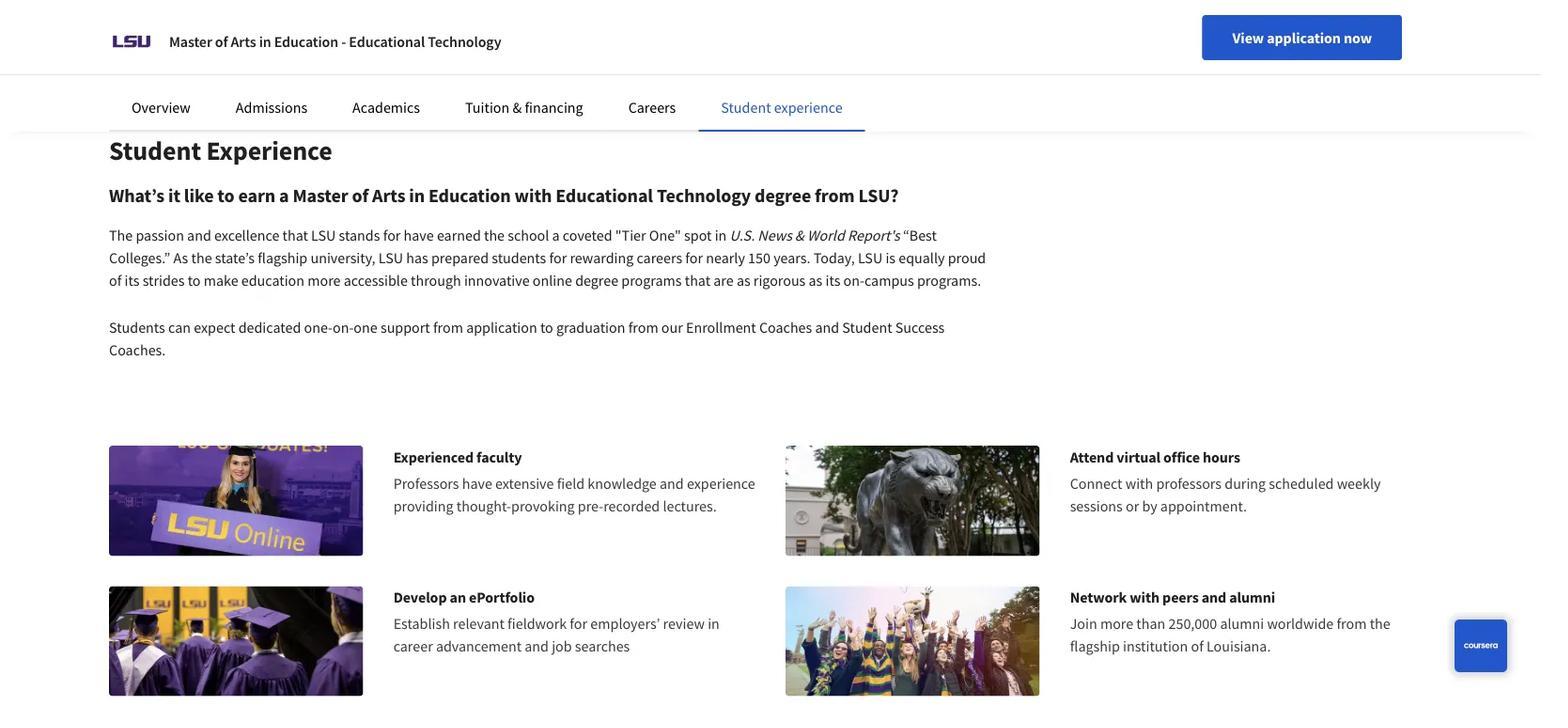 Task type: locate. For each thing, give the bounding box(es) containing it.
alumni
[[1230, 588, 1276, 607], [1221, 614, 1265, 633]]

2 its from the left
[[826, 271, 841, 290]]

technology up tuition
[[428, 32, 502, 51]]

& right tuition
[[513, 98, 522, 117]]

-
[[341, 32, 346, 51]]

1 vertical spatial arts
[[372, 184, 406, 207]]

0 horizontal spatial master
[[169, 32, 212, 51]]

1 horizontal spatial degree
[[755, 184, 812, 207]]

lsu left is
[[858, 248, 883, 267]]

office
[[1164, 448, 1200, 466]]

spot
[[685, 226, 712, 244]]

passion
[[136, 226, 184, 244]]

develop
[[394, 588, 447, 607]]

0 horizontal spatial more
[[308, 271, 341, 290]]

0 vertical spatial the
[[484, 226, 505, 244]]

and inside experienced faculty professors have extensive field knowledge and experience providing thought-provoking pre-recorded lectures.
[[660, 474, 684, 493]]

recorded
[[604, 496, 660, 515]]

expect
[[194, 318, 235, 337]]

graduation
[[557, 318, 626, 337]]

0 vertical spatial education
[[274, 32, 339, 51]]

searches
[[575, 637, 630, 656]]

1 horizontal spatial application
[[1267, 28, 1341, 47]]

1 horizontal spatial master
[[293, 184, 348, 207]]

the inside network with peers and alumni join more than 250,000 alumni worldwide from the flagship institution of louisiana.
[[1370, 614, 1391, 633]]

0 horizontal spatial application
[[466, 318, 537, 337]]

to inside students can expect dedicated one-on-one support from application to graduation from our enrollment coaches and student success coaches.
[[540, 318, 554, 337]]

to right like
[[218, 184, 235, 207]]

1 horizontal spatial to
[[218, 184, 235, 207]]

academics link
[[353, 98, 420, 117]]

a right school
[[552, 226, 560, 244]]

0 vertical spatial more
[[308, 271, 341, 290]]

in up the 'has'
[[409, 184, 425, 207]]

university,
[[311, 248, 376, 267]]

1 vertical spatial student
[[109, 134, 201, 167]]

its down today,
[[826, 271, 841, 290]]

arts up the admissions
[[231, 32, 256, 51]]

250,000
[[1169, 614, 1218, 633]]

0 horizontal spatial on-
[[333, 318, 354, 337]]

student for student experience
[[721, 98, 771, 117]]

1 vertical spatial have
[[462, 474, 492, 493]]

students can expect dedicated one-on-one support from application to graduation from our enrollment coaches and student success coaches.
[[109, 318, 945, 359]]

education up earned
[[429, 184, 511, 207]]

education left -
[[274, 32, 339, 51]]

lsu left the 'has'
[[379, 248, 403, 267]]

it
[[168, 184, 180, 207]]

can
[[168, 318, 191, 337]]

2 vertical spatial the
[[1370, 614, 1391, 633]]

careers link
[[629, 98, 676, 117]]

1 horizontal spatial technology
[[657, 184, 751, 207]]

1 vertical spatial degree
[[576, 271, 619, 290]]

its
[[125, 271, 140, 290], [826, 271, 841, 290]]

educational right -
[[349, 32, 425, 51]]

from inside network with peers and alumni join more than 250,000 alumni worldwide from the flagship institution of louisiana.
[[1337, 614, 1367, 633]]

1 vertical spatial on-
[[333, 318, 354, 337]]

louisiana state university logo image
[[109, 19, 154, 64]]

& up 'years.'
[[795, 226, 805, 244]]

the up students
[[484, 226, 505, 244]]

1 horizontal spatial flagship
[[1071, 637, 1120, 656]]

1 horizontal spatial experience
[[774, 98, 843, 117]]

1 vertical spatial more
[[1101, 614, 1134, 633]]

success
[[896, 318, 945, 337]]

virtual
[[1117, 448, 1161, 466]]

from right worldwide
[[1337, 614, 1367, 633]]

student down campus
[[843, 318, 893, 337]]

tuition & financing link
[[465, 98, 583, 117]]

0 horizontal spatial its
[[125, 271, 140, 290]]

to down "as" at top
[[188, 271, 201, 290]]

technology
[[428, 32, 502, 51], [657, 184, 751, 207]]

master up stands
[[293, 184, 348, 207]]

0 horizontal spatial have
[[404, 226, 434, 244]]

0 vertical spatial a
[[279, 184, 289, 207]]

for down spot
[[686, 248, 703, 267]]

coveted
[[563, 226, 613, 244]]

0 horizontal spatial to
[[188, 271, 201, 290]]

view
[[1233, 28, 1265, 47]]

establish
[[394, 614, 450, 633]]

2 horizontal spatial the
[[1370, 614, 1391, 633]]

state's
[[215, 248, 255, 267]]

1 horizontal spatial the
[[484, 226, 505, 244]]

1 vertical spatial experience
[[687, 474, 756, 493]]

1 vertical spatial with
[[1126, 474, 1154, 493]]

2 vertical spatial student
[[843, 318, 893, 337]]

2 horizontal spatial lsu
[[858, 248, 883, 267]]

and right coaches
[[816, 318, 840, 337]]

to
[[218, 184, 235, 207], [188, 271, 201, 290], [540, 318, 554, 337]]

1 vertical spatial technology
[[657, 184, 751, 207]]

1 horizontal spatial student
[[721, 98, 771, 117]]

during
[[1225, 474, 1267, 493]]

from left the our
[[629, 318, 659, 337]]

with up school
[[515, 184, 552, 207]]

0 horizontal spatial flagship
[[258, 248, 308, 267]]

application left now
[[1267, 28, 1341, 47]]

degree up news
[[755, 184, 812, 207]]

0 vertical spatial flagship
[[258, 248, 308, 267]]

in right review
[[708, 614, 720, 633]]

report's
[[848, 226, 900, 244]]

that right excellence
[[283, 226, 308, 244]]

with up or
[[1126, 474, 1154, 493]]

a
[[279, 184, 289, 207], [552, 226, 560, 244]]

1 horizontal spatial its
[[826, 271, 841, 290]]

0 horizontal spatial as
[[737, 271, 751, 290]]

1 vertical spatial &
[[795, 226, 805, 244]]

network with peers and alumni join more than 250,000 alumni worldwide from the flagship institution of louisiana.
[[1071, 588, 1391, 656]]

and up lectures.
[[660, 474, 684, 493]]

1 vertical spatial that
[[685, 271, 711, 290]]

degree inside "best colleges." as the state's flagship university, lsu has prepared students for rewarding careers for nearly 150 years. today, lsu is equally proud of its strides to make education more accessible through innovative online degree programs that are as rigorous as its on-campus programs.
[[576, 271, 619, 290]]

0 vertical spatial technology
[[428, 32, 502, 51]]

1 vertical spatial flagship
[[1071, 637, 1120, 656]]

programs.
[[918, 271, 982, 290]]

1 horizontal spatial that
[[685, 271, 711, 290]]

professors
[[1157, 474, 1222, 493]]

1 vertical spatial to
[[188, 271, 201, 290]]

experience
[[774, 98, 843, 117], [687, 474, 756, 493]]

network
[[1071, 588, 1127, 607]]

1 vertical spatial the
[[191, 248, 212, 267]]

with
[[515, 184, 552, 207], [1126, 474, 1154, 493], [1130, 588, 1160, 607]]

1 vertical spatial a
[[552, 226, 560, 244]]

application down innovative
[[466, 318, 537, 337]]

1 vertical spatial educational
[[556, 184, 653, 207]]

master right louisiana state university logo
[[169, 32, 212, 51]]

0 horizontal spatial that
[[283, 226, 308, 244]]

1 horizontal spatial have
[[462, 474, 492, 493]]

and down fieldwork
[[525, 637, 549, 656]]

in inside develop an eportfolio establish relevant fieldwork for employers' review in career advancement and job searches
[[708, 614, 720, 633]]

master of arts in education - educational technology
[[169, 32, 502, 51]]

as right are
[[737, 271, 751, 290]]

eportfolio
[[469, 588, 535, 607]]

educational up coveted
[[556, 184, 653, 207]]

more down network
[[1101, 614, 1134, 633]]

0 horizontal spatial the
[[191, 248, 212, 267]]

more
[[308, 271, 341, 290], [1101, 614, 1134, 633]]

with inside the attend virtual office hours connect with professors during scheduled weekly sessions or by appointment.
[[1126, 474, 1154, 493]]

lsu up university,
[[311, 226, 336, 244]]

have up thought-
[[462, 474, 492, 493]]

0 horizontal spatial education
[[274, 32, 339, 51]]

2 horizontal spatial student
[[843, 318, 893, 337]]

education
[[274, 32, 339, 51], [429, 184, 511, 207]]

world
[[808, 226, 845, 244]]

by
[[1143, 496, 1158, 515]]

as
[[173, 248, 188, 267]]

0 horizontal spatial student
[[109, 134, 201, 167]]

as down today,
[[809, 271, 823, 290]]

1 vertical spatial education
[[429, 184, 511, 207]]

0 horizontal spatial experience
[[687, 474, 756, 493]]

0 vertical spatial that
[[283, 226, 308, 244]]

career
[[394, 637, 433, 656]]

of down 250,000
[[1192, 637, 1204, 656]]

of
[[215, 32, 228, 51], [352, 184, 369, 207], [109, 271, 122, 290], [1192, 637, 1204, 656]]

0 vertical spatial alumni
[[1230, 588, 1276, 607]]

on- inside "best colleges." as the state's flagship university, lsu has prepared students for rewarding careers for nearly 150 years. today, lsu is equally proud of its strides to make education more accessible through innovative online degree programs that are as rigorous as its on-campus programs.
[[844, 271, 865, 290]]

news
[[758, 226, 792, 244]]

fieldwork
[[508, 614, 567, 633]]

flagship down join
[[1071, 637, 1120, 656]]

the right "as" at top
[[191, 248, 212, 267]]

a right "earn"
[[279, 184, 289, 207]]

0 vertical spatial on-
[[844, 271, 865, 290]]

arts up stands
[[372, 184, 406, 207]]

and right the peers
[[1202, 588, 1227, 607]]

employers'
[[591, 614, 660, 633]]

the
[[484, 226, 505, 244], [191, 248, 212, 267], [1370, 614, 1391, 633]]

1 vertical spatial application
[[466, 318, 537, 337]]

for up 'job'
[[570, 614, 588, 633]]

0 horizontal spatial degree
[[576, 271, 619, 290]]

0 vertical spatial application
[[1267, 28, 1341, 47]]

student right 'careers'
[[721, 98, 771, 117]]

0 vertical spatial student
[[721, 98, 771, 117]]

experience inside experienced faculty professors have extensive field knowledge and experience providing thought-provoking pre-recorded lectures.
[[687, 474, 756, 493]]

"best colleges." as the state's flagship university, lsu has prepared students for rewarding careers for nearly 150 years. today, lsu is equally proud of its strides to make education more accessible through innovative online degree programs that are as rigorous as its on-campus programs.
[[109, 226, 986, 290]]

one
[[354, 318, 378, 337]]

2 horizontal spatial to
[[540, 318, 554, 337]]

more down university,
[[308, 271, 341, 290]]

degree
[[755, 184, 812, 207], [576, 271, 619, 290]]

degree down rewarding
[[576, 271, 619, 290]]

the right worldwide
[[1370, 614, 1391, 633]]

student for student experience
[[109, 134, 201, 167]]

application inside students can expect dedicated one-on-one support from application to graduation from our enrollment coaches and student success coaches.
[[466, 318, 537, 337]]

1 horizontal spatial as
[[809, 271, 823, 290]]

master
[[169, 32, 212, 51], [293, 184, 348, 207]]

have
[[404, 226, 434, 244], [462, 474, 492, 493]]

job
[[552, 637, 572, 656]]

on- down the accessible
[[333, 318, 354, 337]]

to left graduation
[[540, 318, 554, 337]]

student
[[721, 98, 771, 117], [109, 134, 201, 167], [843, 318, 893, 337]]

2 vertical spatial with
[[1130, 588, 1160, 607]]

0 vertical spatial arts
[[231, 32, 256, 51]]

student down overview link
[[109, 134, 201, 167]]

0 vertical spatial to
[[218, 184, 235, 207]]

technology up spot
[[657, 184, 751, 207]]

0 horizontal spatial &
[[513, 98, 522, 117]]

for
[[383, 226, 401, 244], [550, 248, 567, 267], [686, 248, 703, 267], [570, 614, 588, 633]]

of inside "best colleges." as the state's flagship university, lsu has prepared students for rewarding careers for nearly 150 years. today, lsu is equally proud of its strides to make education more accessible through innovative online degree programs that are as rigorous as its on-campus programs.
[[109, 271, 122, 290]]

0 vertical spatial &
[[513, 98, 522, 117]]

more inside network with peers and alumni join more than 250,000 alumni worldwide from the flagship institution of louisiana.
[[1101, 614, 1134, 633]]

application inside button
[[1267, 28, 1341, 47]]

programs
[[622, 271, 682, 290]]

to inside "best colleges." as the state's flagship university, lsu has prepared students for rewarding careers for nearly 150 years. today, lsu is equally proud of its strides to make education more accessible through innovative online degree programs that are as rigorous as its on-campus programs.
[[188, 271, 201, 290]]

students
[[109, 318, 165, 337]]

experienced
[[394, 448, 474, 466]]

colleges."
[[109, 248, 170, 267]]

relevant
[[453, 614, 505, 633]]

from
[[815, 184, 855, 207], [433, 318, 463, 337], [629, 318, 659, 337], [1337, 614, 1367, 633]]

0 vertical spatial educational
[[349, 32, 425, 51]]

0 vertical spatial master
[[169, 32, 212, 51]]

2 vertical spatial to
[[540, 318, 554, 337]]

flagship
[[258, 248, 308, 267], [1071, 637, 1120, 656]]

accessible
[[344, 271, 408, 290]]

with inside network with peers and alumni join more than 250,000 alumni worldwide from the flagship institution of louisiana.
[[1130, 588, 1160, 607]]

have up the 'has'
[[404, 226, 434, 244]]

1 horizontal spatial on-
[[844, 271, 865, 290]]

dedicated
[[238, 318, 301, 337]]

1 horizontal spatial more
[[1101, 614, 1134, 633]]

0 vertical spatial have
[[404, 226, 434, 244]]

1 horizontal spatial educational
[[556, 184, 653, 207]]

1 horizontal spatial &
[[795, 226, 805, 244]]

1 horizontal spatial a
[[552, 226, 560, 244]]

flagship up education
[[258, 248, 308, 267]]

that left are
[[685, 271, 711, 290]]

and inside network with peers and alumni join more than 250,000 alumni worldwide from the flagship institution of louisiana.
[[1202, 588, 1227, 607]]

prepared
[[431, 248, 489, 267]]

of down colleges."
[[109, 271, 122, 290]]

its down colleges."
[[125, 271, 140, 290]]

1 its from the left
[[125, 271, 140, 290]]

educational
[[349, 32, 425, 51], [556, 184, 653, 207]]

with up "than"
[[1130, 588, 1160, 607]]

professors
[[394, 474, 459, 493]]

on- down today,
[[844, 271, 865, 290]]

application
[[1267, 28, 1341, 47], [466, 318, 537, 337]]



Task type: describe. For each thing, give the bounding box(es) containing it.
2 as from the left
[[809, 271, 823, 290]]

sessions
[[1071, 496, 1123, 515]]

providing
[[394, 496, 454, 515]]

attend
[[1071, 448, 1114, 466]]

provoking
[[511, 496, 575, 515]]

1 as from the left
[[737, 271, 751, 290]]

proud
[[948, 248, 986, 267]]

develop an eportfolio establish relevant fieldwork for employers' review in career advancement and job searches
[[394, 588, 720, 656]]

student experience
[[109, 134, 333, 167]]

education
[[241, 271, 305, 290]]

attend virtual office hours connect with professors during scheduled weekly sessions or by appointment.
[[1071, 448, 1381, 515]]

for up online
[[550, 248, 567, 267]]

tuition & financing
[[465, 98, 583, 117]]

worldwide
[[1268, 614, 1334, 633]]

now
[[1344, 28, 1373, 47]]

make
[[204, 271, 238, 290]]

students
[[492, 248, 547, 267]]

online
[[533, 271, 572, 290]]

enrollment
[[686, 318, 757, 337]]

school
[[508, 226, 549, 244]]

the inside "best colleges." as the state's flagship university, lsu has prepared students for rewarding careers for nearly 150 years. today, lsu is equally proud of its strides to make education more accessible through innovative online degree programs that are as rigorous as its on-campus programs.
[[191, 248, 212, 267]]

advancement
[[436, 637, 522, 656]]

of inside network with peers and alumni join more than 250,000 alumni worldwide from the flagship institution of louisiana.
[[1192, 637, 1204, 656]]

campus
[[865, 271, 915, 290]]

appointment.
[[1161, 496, 1247, 515]]

1 horizontal spatial arts
[[372, 184, 406, 207]]

1 vertical spatial alumni
[[1221, 614, 1265, 633]]

on- inside students can expect dedicated one-on-one support from application to graduation from our enrollment coaches and student success coaches.
[[333, 318, 354, 337]]

0 vertical spatial with
[[515, 184, 552, 207]]

0 horizontal spatial lsu
[[311, 226, 336, 244]]

"tier
[[616, 226, 646, 244]]

financing
[[525, 98, 583, 117]]

experience
[[206, 134, 333, 167]]

an
[[450, 588, 466, 607]]

in left u.s. on the top of page
[[715, 226, 727, 244]]

coaches
[[760, 318, 813, 337]]

tuition
[[465, 98, 510, 117]]

strides
[[143, 271, 185, 290]]

careers
[[629, 98, 676, 117]]

0 horizontal spatial arts
[[231, 32, 256, 51]]

one-
[[304, 318, 333, 337]]

student experience link
[[721, 98, 843, 117]]

field
[[557, 474, 585, 493]]

careers
[[637, 248, 683, 267]]

flagship inside "best colleges." as the state's flagship university, lsu has prepared students for rewarding careers for nearly 150 years. today, lsu is equally proud of its strides to make education more accessible through innovative online degree programs that are as rigorous as its on-campus programs.
[[258, 248, 308, 267]]

admissions link
[[236, 98, 308, 117]]

weekly
[[1338, 474, 1381, 493]]

view application now button
[[1203, 15, 1403, 60]]

extensive
[[495, 474, 554, 493]]

more inside "best colleges." as the state's flagship university, lsu has prepared students for rewarding careers for nearly 150 years. today, lsu is equally proud of its strides to make education more accessible through innovative online degree programs that are as rigorous as its on-campus programs.
[[308, 271, 341, 290]]

and inside students can expect dedicated one-on-one support from application to graduation from our enrollment coaches and student success coaches.
[[816, 318, 840, 337]]

from right the support
[[433, 318, 463, 337]]

and up "as" at top
[[187, 226, 211, 244]]

1 horizontal spatial lsu
[[379, 248, 403, 267]]

than
[[1137, 614, 1166, 633]]

for inside develop an eportfolio establish relevant fieldwork for employers' review in career advancement and job searches
[[570, 614, 588, 633]]

institution
[[1123, 637, 1189, 656]]

from up 'world'
[[815, 184, 855, 207]]

lectures.
[[663, 496, 717, 515]]

connect
[[1071, 474, 1123, 493]]

is
[[886, 248, 896, 267]]

the passion and excellence that lsu stands for have earned the school a coveted "tier one" spot in u.s. news & world report's
[[109, 226, 900, 244]]

in up the admissions
[[259, 32, 271, 51]]

faculty
[[477, 448, 522, 466]]

earned
[[437, 226, 481, 244]]

that inside "best colleges." as the state's flagship university, lsu has prepared students for rewarding careers for nearly 150 years. today, lsu is equally proud of its strides to make education more accessible through innovative online degree programs that are as rigorous as its on-campus programs.
[[685, 271, 711, 290]]

u.s.
[[730, 226, 755, 244]]

0 vertical spatial degree
[[755, 184, 812, 207]]

lsu?
[[859, 184, 899, 207]]

join
[[1071, 614, 1098, 633]]

of right louisiana state university logo
[[215, 32, 228, 51]]

rewarding
[[570, 248, 634, 267]]

years.
[[774, 248, 811, 267]]

0 vertical spatial experience
[[774, 98, 843, 117]]

thought-
[[457, 496, 511, 515]]

"best
[[903, 226, 937, 244]]

overview link
[[132, 98, 191, 117]]

of up stands
[[352, 184, 369, 207]]

our
[[662, 318, 683, 337]]

flagship inside network with peers and alumni join more than 250,000 alumni worldwide from the flagship institution of louisiana.
[[1071, 637, 1120, 656]]

support
[[381, 318, 430, 337]]

student experience
[[721, 98, 843, 117]]

1 vertical spatial master
[[293, 184, 348, 207]]

1 horizontal spatial education
[[429, 184, 511, 207]]

0 horizontal spatial technology
[[428, 32, 502, 51]]

the
[[109, 226, 133, 244]]

through
[[411, 271, 461, 290]]

student inside students can expect dedicated one-on-one support from application to graduation from our enrollment coaches and student success coaches.
[[843, 318, 893, 337]]

louisiana.
[[1207, 637, 1271, 656]]

view application now
[[1233, 28, 1373, 47]]

what's
[[109, 184, 165, 207]]

review
[[663, 614, 705, 633]]

overview
[[132, 98, 191, 117]]

or
[[1126, 496, 1140, 515]]

scheduled
[[1270, 474, 1335, 493]]

and inside develop an eportfolio establish relevant fieldwork for employers' review in career advancement and job searches
[[525, 637, 549, 656]]

earn
[[238, 184, 276, 207]]

today,
[[814, 248, 855, 267]]

experienced faculty professors have extensive field knowledge and experience providing thought-provoking pre-recorded lectures.
[[394, 448, 756, 515]]

for right stands
[[383, 226, 401, 244]]

have inside experienced faculty professors have extensive field knowledge and experience providing thought-provoking pre-recorded lectures.
[[462, 474, 492, 493]]

nearly
[[706, 248, 745, 267]]

0 horizontal spatial a
[[279, 184, 289, 207]]

rigorous
[[754, 271, 806, 290]]

has
[[406, 248, 428, 267]]

coaches.
[[109, 340, 166, 359]]

are
[[714, 271, 734, 290]]

0 horizontal spatial educational
[[349, 32, 425, 51]]

stands
[[339, 226, 380, 244]]



Task type: vqa. For each thing, say whether or not it's contained in the screenshot.
application inside "Students can expect dedicated one-on-one support from application to graduation from our Enrollment Coaches and Student Success Coaches."
yes



